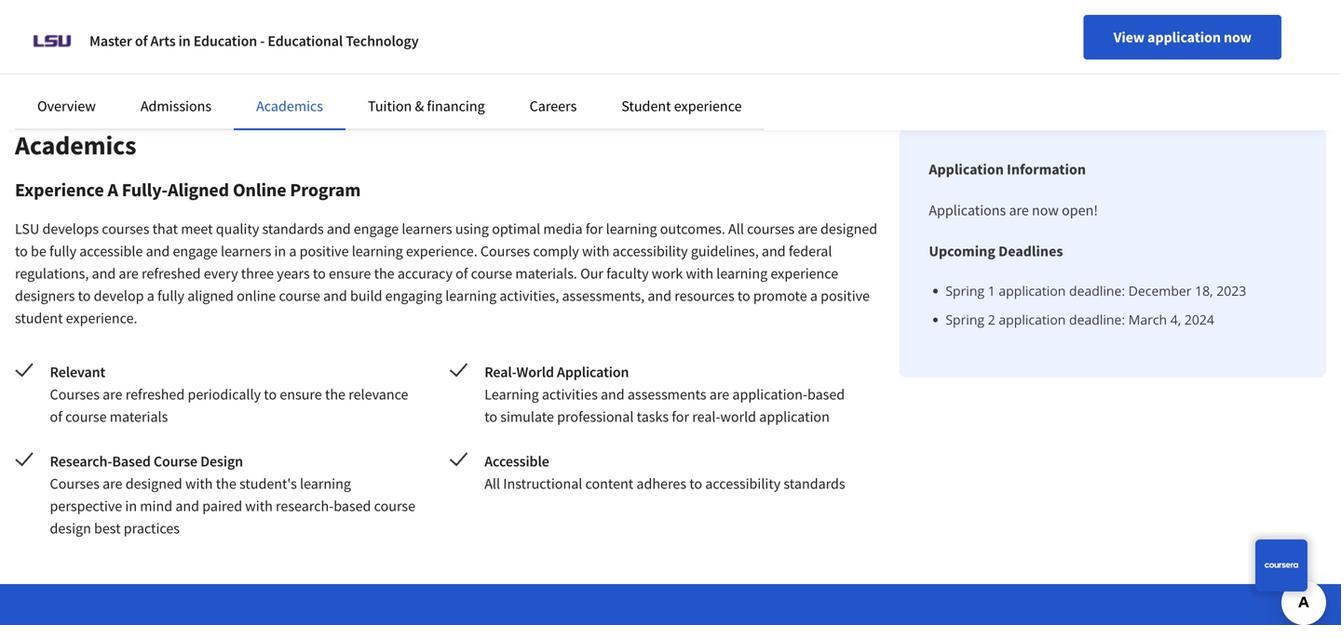 Task type: vqa. For each thing, say whether or not it's contained in the screenshot.
August.
no



Task type: describe. For each thing, give the bounding box(es) containing it.
1 horizontal spatial engage
[[354, 220, 399, 238]]

1 vertical spatial learners
[[221, 242, 271, 261]]

program
[[290, 178, 361, 202]]

2 horizontal spatial a
[[810, 287, 818, 306]]

spring for spring 2 application deadline: march 4, 2024
[[946, 311, 985, 329]]

simulate
[[500, 408, 554, 427]]

upcoming deadlines
[[929, 242, 1063, 261]]

media
[[543, 220, 583, 238]]

resources
[[675, 287, 735, 306]]

paired
[[202, 497, 242, 516]]

1 horizontal spatial experience.
[[406, 242, 478, 261]]

application information
[[929, 160, 1086, 179]]

2024
[[1185, 311, 1214, 329]]

academics link
[[256, 97, 323, 115]]

for inside 'real-world application learning activities and assessments are application-based to simulate professional tasks for real-world application'
[[672, 408, 689, 427]]

activities
[[542, 386, 598, 404]]

overview link
[[37, 97, 96, 115]]

view
[[1114, 28, 1145, 47]]

the inside relevant courses are refreshed periodically to ensure the relevance of course materials
[[325, 386, 346, 404]]

all inside accessible all instructional content adheres to accessibility standards
[[485, 475, 500, 494]]

ensure inside relevant courses are refreshed periodically to ensure the relevance of course materials
[[280, 386, 322, 404]]

optimal
[[492, 220, 540, 238]]

1 horizontal spatial a
[[289, 242, 297, 261]]

experience a fully-aligned online program
[[15, 178, 361, 202]]

student
[[15, 309, 63, 328]]

0 vertical spatial experience
[[674, 97, 742, 115]]

a
[[108, 178, 118, 202]]

view application now
[[1114, 28, 1252, 47]]

develop
[[94, 287, 144, 306]]

regulations,
[[15, 265, 89, 283]]

tuition & financing
[[368, 97, 485, 115]]

with up resources
[[686, 265, 714, 283]]

meet
[[181, 220, 213, 238]]

and left federal
[[762, 242, 786, 261]]

learning
[[485, 386, 539, 404]]

deadline: for december
[[1069, 282, 1125, 300]]

1 horizontal spatial in
[[179, 32, 191, 50]]

1
[[988, 282, 995, 300]]

based inside research-based course design courses are designed with the student's learning perspective in mind and paired with research-based course design best practices
[[334, 497, 371, 516]]

our
[[580, 265, 604, 283]]

careers link
[[530, 97, 577, 115]]

1 horizontal spatial academics
[[256, 97, 323, 115]]

and inside research-based course design courses are designed with the student's learning perspective in mind and paired with research-based course design best practices
[[175, 497, 199, 516]]

instructional
[[503, 475, 582, 494]]

december
[[1129, 282, 1192, 300]]

accessible all instructional content adheres to accessibility standards
[[485, 453, 845, 494]]

lsu develops courses that meet quality standards and engage learners using optimal media for learning outcomes. all courses are designed to be fully accessible and engage learners in a positive learning experience. courses comply with accessibility guidelines, and federal regulations, and are refreshed every three years to ensure the accuracy of course materials. our faculty work with learning experience designers to develop a fully aligned online course and build engaging learning activities, assessments, and resources to promote a positive student experience.
[[15, 220, 878, 328]]

student experience
[[622, 97, 742, 115]]

spring 2 application deadline: march 4, 2024 list item
[[946, 310, 1246, 330]]

fully-
[[122, 178, 168, 202]]

courses inside lsu develops courses that meet quality standards and engage learners using optimal media for learning outcomes. all courses are designed to be fully accessible and engage learners in a positive learning experience. courses comply with accessibility guidelines, and federal regulations, and are refreshed every three years to ensure the accuracy of course materials. our faculty work with learning experience designers to develop a fully aligned online course and build engaging learning activities, assessments, and resources to promote a positive student experience.
[[480, 242, 530, 261]]

learning down accuracy
[[445, 287, 497, 306]]

courses inside research-based course design courses are designed with the student's learning perspective in mind and paired with research-based course design best practices
[[50, 475, 100, 494]]

experience inside lsu develops courses that meet quality standards and engage learners using optimal media for learning outcomes. all courses are designed to be fully accessible and engage learners in a positive learning experience. courses comply with accessibility guidelines, and federal regulations, and are refreshed every three years to ensure the accuracy of course materials. our faculty work with learning experience designers to develop a fully aligned online course and build engaging learning activities, assessments, and resources to promote a positive student experience.
[[771, 265, 838, 283]]

standards inside lsu develops courses that meet quality standards and engage learners using optimal media for learning outcomes. all courses are designed to be fully accessible and engage learners in a positive learning experience. courses comply with accessibility guidelines, and federal regulations, and are refreshed every three years to ensure the accuracy of course materials. our faculty work with learning experience designers to develop a fully aligned online course and build engaging learning activities, assessments, and resources to promote a positive student experience.
[[262, 220, 324, 238]]

aligned
[[168, 178, 229, 202]]

real-
[[692, 408, 720, 427]]

are inside research-based course design courses are designed with the student's learning perspective in mind and paired with research-based course design best practices
[[103, 475, 122, 494]]

course
[[154, 453, 198, 471]]

relevant courses are refreshed periodically to ensure the relevance of course materials
[[50, 363, 408, 427]]

world
[[720, 408, 756, 427]]

learning down guidelines,
[[716, 265, 768, 283]]

2023
[[1217, 282, 1246, 300]]

1 horizontal spatial positive
[[821, 287, 870, 306]]

online
[[237, 287, 276, 306]]

0 vertical spatial learners
[[402, 220, 452, 238]]

spring for spring 1 application deadline: december 18, 2023
[[946, 282, 985, 300]]

spring 1 application deadline: december 18, 2023
[[946, 282, 1246, 300]]

in inside research-based course design courses are designed with the student's learning perspective in mind and paired with research-based course design best practices
[[125, 497, 137, 516]]

design
[[50, 520, 91, 538]]

courses inside relevant courses are refreshed periodically to ensure the relevance of course materials
[[50, 386, 100, 404]]

application inside button
[[1148, 28, 1221, 47]]

comply
[[533, 242, 579, 261]]

experience
[[15, 178, 104, 202]]

real-world application learning activities and assessments are application-based to simulate professional tasks for real-world application
[[485, 363, 845, 427]]

relevant
[[50, 363, 105, 382]]

assessments,
[[562, 287, 645, 306]]

tuition & financing link
[[368, 97, 485, 115]]

all inside lsu develops courses that meet quality standards and engage learners using optimal media for learning outcomes. all courses are designed to be fully accessible and engage learners in a positive learning experience. courses comply with accessibility guidelines, and federal regulations, and are refreshed every three years to ensure the accuracy of course materials. our faculty work with learning experience designers to develop a fully aligned online course and build engaging learning activities, assessments, and resources to promote a positive student experience.
[[728, 220, 744, 238]]

world
[[516, 363, 554, 382]]

technology
[[346, 32, 419, 50]]

with down design
[[185, 475, 213, 494]]

professional
[[557, 408, 634, 427]]

learning inside research-based course design courses are designed with the student's learning perspective in mind and paired with research-based course design best practices
[[300, 475, 351, 494]]

2 courses from the left
[[747, 220, 795, 238]]

adheres
[[637, 475, 686, 494]]

the inside research-based course design courses are designed with the student's learning perspective in mind and paired with research-based course design best practices
[[216, 475, 236, 494]]

relevance
[[349, 386, 408, 404]]

standards inside accessible all instructional content adheres to accessibility standards
[[784, 475, 845, 494]]

real-
[[485, 363, 517, 382]]

are down the application information
[[1009, 201, 1029, 220]]

research-based course design courses are designed with the student's learning perspective in mind and paired with research-based course design best practices
[[50, 453, 415, 538]]

4,
[[1171, 311, 1181, 329]]

1 vertical spatial fully
[[157, 287, 184, 306]]

1 horizontal spatial of
[[135, 32, 148, 50]]

tuition
[[368, 97, 412, 115]]

overview
[[37, 97, 96, 115]]

1 vertical spatial engage
[[173, 242, 218, 261]]

designed inside research-based course design courses are designed with the student's learning perspective in mind and paired with research-based course design best practices
[[125, 475, 182, 494]]

now for are
[[1032, 201, 1059, 220]]

education
[[193, 32, 257, 50]]

faculty
[[606, 265, 649, 283]]

of inside lsu develops courses that meet quality standards and engage learners using optimal media for learning outcomes. all courses are designed to be fully accessible and engage learners in a positive learning experience. courses comply with accessibility guidelines, and federal regulations, and are refreshed every three years to ensure the accuracy of course materials. our faculty work with learning experience designers to develop a fully aligned online course and build engaging learning activities, assessments, and resources to promote a positive student experience.
[[456, 265, 468, 283]]

0 horizontal spatial fully
[[49, 242, 76, 261]]

now for application
[[1224, 28, 1252, 47]]

are inside 'real-world application learning activities and assessments are application-based to simulate professional tasks for real-world application'
[[710, 386, 729, 404]]

online
[[233, 178, 286, 202]]

applications
[[929, 201, 1006, 220]]

course inside relevant courses are refreshed periodically to ensure the relevance of course materials
[[65, 408, 107, 427]]

upcoming
[[929, 242, 996, 261]]

student experience link
[[622, 97, 742, 115]]

to right years
[[313, 265, 326, 283]]



Task type: locate. For each thing, give the bounding box(es) containing it.
accessibility
[[613, 242, 688, 261], [705, 475, 781, 494]]

federal
[[789, 242, 832, 261]]

experience down federal
[[771, 265, 838, 283]]

the up paired
[[216, 475, 236, 494]]

accessibility inside lsu develops courses that meet quality standards and engage learners using optimal media for learning outcomes. all courses are designed to be fully accessible and engage learners in a positive learning experience. courses comply with accessibility guidelines, and federal regulations, and are refreshed every three years to ensure the accuracy of course materials. our faculty work with learning experience designers to develop a fully aligned online course and build engaging learning activities, assessments, and resources to promote a positive student experience.
[[613, 242, 688, 261]]

application down deadlines
[[999, 282, 1066, 300]]

standards
[[262, 220, 324, 238], [784, 475, 845, 494]]

are up develop
[[119, 265, 139, 283]]

1 vertical spatial for
[[672, 408, 689, 427]]

student's
[[239, 475, 297, 494]]

0 vertical spatial experience.
[[406, 242, 478, 261]]

0 horizontal spatial the
[[216, 475, 236, 494]]

engaging
[[385, 287, 442, 306]]

0 vertical spatial positive
[[300, 242, 349, 261]]

lsu
[[15, 220, 39, 238]]

for inside lsu develops courses that meet quality standards and engage learners using optimal media for learning outcomes. all courses are designed to be fully accessible and engage learners in a positive learning experience. courses comply with accessibility guidelines, and federal regulations, and are refreshed every three years to ensure the accuracy of course materials. our faculty work with learning experience designers to develop a fully aligned online course and build engaging learning activities, assessments, and resources to promote a positive student experience.
[[586, 220, 603, 238]]

2 vertical spatial of
[[50, 408, 62, 427]]

learning up "build"
[[352, 242, 403, 261]]

a up years
[[289, 242, 297, 261]]

in inside lsu develops courses that meet quality standards and engage learners using optimal media for learning outcomes. all courses are designed to be fully accessible and engage learners in a positive learning experience. courses comply with accessibility guidelines, and federal regulations, and are refreshed every three years to ensure the accuracy of course materials. our faculty work with learning experience designers to develop a fully aligned online course and build engaging learning activities, assessments, and resources to promote a positive student experience.
[[274, 242, 286, 261]]

a right develop
[[147, 287, 154, 306]]

design
[[200, 453, 243, 471]]

admissions link
[[140, 97, 212, 115]]

academics down overview in the top left of the page
[[15, 129, 136, 162]]

0 horizontal spatial courses
[[102, 220, 149, 238]]

18,
[[1195, 282, 1213, 300]]

designed up federal
[[821, 220, 878, 238]]

engage down program
[[354, 220, 399, 238]]

outcomes.
[[660, 220, 725, 238]]

a right "promote"
[[810, 287, 818, 306]]

and down that
[[146, 242, 170, 261]]

0 horizontal spatial application
[[557, 363, 629, 382]]

1 vertical spatial positive
[[821, 287, 870, 306]]

to right adheres
[[689, 475, 702, 494]]

refreshed up materials
[[125, 386, 185, 404]]

application inside 'real-world application learning activities and assessments are application-based to simulate professional tasks for real-world application'
[[557, 363, 629, 382]]

application inside list item
[[999, 282, 1066, 300]]

positive down federal
[[821, 287, 870, 306]]

0 horizontal spatial experience.
[[66, 309, 137, 328]]

1 courses from the left
[[102, 220, 149, 238]]

application up the activities
[[557, 363, 629, 382]]

and down program
[[327, 220, 351, 238]]

of down relevant
[[50, 408, 62, 427]]

courses
[[480, 242, 530, 261], [50, 386, 100, 404], [50, 475, 100, 494]]

1 vertical spatial in
[[274, 242, 286, 261]]

1 horizontal spatial for
[[672, 408, 689, 427]]

based
[[807, 386, 845, 404], [334, 497, 371, 516]]

to
[[15, 242, 28, 261], [313, 265, 326, 283], [78, 287, 91, 306], [738, 287, 750, 306], [264, 386, 277, 404], [485, 408, 497, 427], [689, 475, 702, 494]]

1 horizontal spatial experience
[[771, 265, 838, 283]]

2
[[988, 311, 995, 329]]

experience right student
[[674, 97, 742, 115]]

1 vertical spatial of
[[456, 265, 468, 283]]

0 vertical spatial academics
[[256, 97, 323, 115]]

application inside 'list item'
[[999, 311, 1066, 329]]

deadline:
[[1069, 282, 1125, 300], [1069, 311, 1125, 329]]

1 vertical spatial ensure
[[280, 386, 322, 404]]

list
[[936, 281, 1246, 330]]

1 deadline: from the top
[[1069, 282, 1125, 300]]

spring left 1
[[946, 282, 985, 300]]

spring 2 application deadline: march 4, 2024
[[946, 311, 1214, 329]]

0 horizontal spatial standards
[[262, 220, 324, 238]]

in right arts
[[179, 32, 191, 50]]

experience. up accuracy
[[406, 242, 478, 261]]

march
[[1129, 311, 1167, 329]]

using
[[455, 220, 489, 238]]

1 horizontal spatial application
[[929, 160, 1004, 179]]

application-
[[732, 386, 807, 404]]

fully down 'develops'
[[49, 242, 76, 261]]

positive up years
[[300, 242, 349, 261]]

with up our
[[582, 242, 610, 261]]

refreshed inside lsu develops courses that meet quality standards and engage learners using optimal media for learning outcomes. all courses are designed to be fully accessible and engage learners in a positive learning experience. courses comply with accessibility guidelines, and federal regulations, and are refreshed every three years to ensure the accuracy of course materials. our faculty work with learning experience designers to develop a fully aligned online course and build engaging learning activities, assessments, and resources to promote a positive student experience.
[[142, 265, 201, 283]]

tasks
[[637, 408, 669, 427]]

master of arts in education - educational technology
[[89, 32, 419, 50]]

based inside 'real-world application learning activities and assessments are application-based to simulate professional tasks for real-world application'
[[807, 386, 845, 404]]

with
[[582, 242, 610, 261], [686, 265, 714, 283], [185, 475, 213, 494], [245, 497, 273, 516]]

0 horizontal spatial positive
[[300, 242, 349, 261]]

1 horizontal spatial based
[[807, 386, 845, 404]]

research-
[[276, 497, 334, 516]]

of right accuracy
[[456, 265, 468, 283]]

three
[[241, 265, 274, 283]]

and right mind at the bottom left of page
[[175, 497, 199, 516]]

1 spring from the top
[[946, 282, 985, 300]]

0 vertical spatial of
[[135, 32, 148, 50]]

based
[[112, 453, 151, 471]]

application down application-
[[759, 408, 830, 427]]

0 vertical spatial deadline:
[[1069, 282, 1125, 300]]

the inside lsu develops courses that meet quality standards and engage learners using optimal media for learning outcomes. all courses are designed to be fully accessible and engage learners in a positive learning experience. courses comply with accessibility guidelines, and federal regulations, and are refreshed every three years to ensure the accuracy of course materials. our faculty work with learning experience designers to develop a fully aligned online course and build engaging learning activities, assessments, and resources to promote a positive student experience.
[[374, 265, 395, 283]]

to inside 'real-world application learning activities and assessments are application-based to simulate professional tasks for real-world application'
[[485, 408, 497, 427]]

ensure right periodically
[[280, 386, 322, 404]]

courses up accessible at the top of page
[[102, 220, 149, 238]]

ensure up "build"
[[329, 265, 371, 283]]

deadline: down "spring 1 application deadline: december 18, 2023" list item
[[1069, 311, 1125, 329]]

0 horizontal spatial ensure
[[280, 386, 322, 404]]

experience. down develop
[[66, 309, 137, 328]]

with down student's on the left of page
[[245, 497, 273, 516]]

1 vertical spatial designed
[[125, 475, 182, 494]]

accessible
[[79, 242, 143, 261]]

refreshed inside relevant courses are refreshed periodically to ensure the relevance of course materials
[[125, 386, 185, 404]]

master
[[89, 32, 132, 50]]

0 horizontal spatial a
[[147, 287, 154, 306]]

1 vertical spatial application
[[557, 363, 629, 382]]

0 vertical spatial the
[[374, 265, 395, 283]]

accessibility down world
[[705, 475, 781, 494]]

promote
[[753, 287, 807, 306]]

1 vertical spatial standards
[[784, 475, 845, 494]]

0 vertical spatial ensure
[[329, 265, 371, 283]]

application right view
[[1148, 28, 1221, 47]]

academics down educational
[[256, 97, 323, 115]]

1 vertical spatial refreshed
[[125, 386, 185, 404]]

accuracy
[[398, 265, 453, 283]]

0 horizontal spatial based
[[334, 497, 371, 516]]

guidelines,
[[691, 242, 759, 261]]

0 vertical spatial engage
[[354, 220, 399, 238]]

1 vertical spatial the
[[325, 386, 346, 404]]

the left relevance
[[325, 386, 346, 404]]

application
[[1148, 28, 1221, 47], [999, 282, 1066, 300], [999, 311, 1066, 329], [759, 408, 830, 427]]

periodically
[[188, 386, 261, 404]]

spring inside list item
[[946, 282, 985, 300]]

courses
[[102, 220, 149, 238], [747, 220, 795, 238]]

1 horizontal spatial designed
[[821, 220, 878, 238]]

learning up 'faculty'
[[606, 220, 657, 238]]

practices
[[124, 520, 180, 538]]

0 horizontal spatial all
[[485, 475, 500, 494]]

accessibility inside accessible all instructional content adheres to accessibility standards
[[705, 475, 781, 494]]

courses down relevant
[[50, 386, 100, 404]]

designed
[[821, 220, 878, 238], [125, 475, 182, 494]]

quality
[[216, 220, 259, 238]]

student
[[622, 97, 671, 115]]

to left "promote"
[[738, 287, 750, 306]]

positive
[[300, 242, 349, 261], [821, 287, 870, 306]]

applications are now open!
[[929, 201, 1098, 220]]

to left develop
[[78, 287, 91, 306]]

that
[[152, 220, 178, 238]]

deadline: for march
[[1069, 311, 1125, 329]]

1 vertical spatial experience.
[[66, 309, 137, 328]]

courses down research-
[[50, 475, 100, 494]]

learners down quality
[[221, 242, 271, 261]]

louisiana state university logo image
[[30, 19, 75, 63]]

information
[[1007, 160, 1086, 179]]

are down based
[[103, 475, 122, 494]]

a
[[289, 242, 297, 261], [147, 287, 154, 306], [810, 287, 818, 306]]

1 horizontal spatial fully
[[157, 287, 184, 306]]

1 horizontal spatial now
[[1224, 28, 1252, 47]]

and inside 'real-world application learning activities and assessments are application-based to simulate professional tasks for real-world application'
[[601, 386, 625, 404]]

deadline: up spring 2 application deadline: march 4, 2024 'list item'
[[1069, 282, 1125, 300]]

1 vertical spatial accessibility
[[705, 475, 781, 494]]

application inside 'real-world application learning activities and assessments are application-based to simulate professional tasks for real-world application'
[[759, 408, 830, 427]]

designed up mind at the bottom left of page
[[125, 475, 182, 494]]

1 vertical spatial now
[[1032, 201, 1059, 220]]

open!
[[1062, 201, 1098, 220]]

0 vertical spatial designed
[[821, 220, 878, 238]]

fully left aligned
[[157, 287, 184, 306]]

accessibility up "work"
[[613, 242, 688, 261]]

application up applications
[[929, 160, 1004, 179]]

0 vertical spatial fully
[[49, 242, 76, 261]]

1 horizontal spatial the
[[325, 386, 346, 404]]

0 horizontal spatial accessibility
[[613, 242, 688, 261]]

0 vertical spatial standards
[[262, 220, 324, 238]]

1 horizontal spatial standards
[[784, 475, 845, 494]]

deadlines
[[999, 242, 1063, 261]]

courses up federal
[[747, 220, 795, 238]]

0 vertical spatial accessibility
[[613, 242, 688, 261]]

1 horizontal spatial learners
[[402, 220, 452, 238]]

are up federal
[[798, 220, 818, 238]]

to inside relevant courses are refreshed periodically to ensure the relevance of course materials
[[264, 386, 277, 404]]

0 vertical spatial spring
[[946, 282, 985, 300]]

courses down optimal on the left of the page
[[480, 242, 530, 261]]

every
[[204, 265, 238, 283]]

are up real-
[[710, 386, 729, 404]]

course inside research-based course design courses are designed with the student's learning perspective in mind and paired with research-based course design best practices
[[374, 497, 415, 516]]

0 vertical spatial for
[[586, 220, 603, 238]]

learners up accuracy
[[402, 220, 452, 238]]

1 horizontal spatial all
[[728, 220, 744, 238]]

of left arts
[[135, 32, 148, 50]]

financing
[[427, 97, 485, 115]]

spring inside 'list item'
[[946, 311, 985, 329]]

ensure inside lsu develops courses that meet quality standards and engage learners using optimal media for learning outcomes. all courses are designed to be fully accessible and engage learners in a positive learning experience. courses comply with accessibility guidelines, and federal regulations, and are refreshed every three years to ensure the accuracy of course materials. our faculty work with learning experience designers to develop a fully aligned online course and build engaging learning activities, assessments, and resources to promote a positive student experience.
[[329, 265, 371, 283]]

arts
[[150, 32, 176, 50]]

years
[[277, 265, 310, 283]]

work
[[652, 265, 683, 283]]

and
[[327, 220, 351, 238], [146, 242, 170, 261], [762, 242, 786, 261], [92, 265, 116, 283], [323, 287, 347, 306], [648, 287, 672, 306], [601, 386, 625, 404], [175, 497, 199, 516]]

1 vertical spatial academics
[[15, 129, 136, 162]]

for left real-
[[672, 408, 689, 427]]

1 vertical spatial spring
[[946, 311, 985, 329]]

1 horizontal spatial accessibility
[[705, 475, 781, 494]]

course down years
[[279, 287, 320, 306]]

admissions
[[140, 97, 212, 115]]

2 vertical spatial the
[[216, 475, 236, 494]]

2 vertical spatial in
[[125, 497, 137, 516]]

2 horizontal spatial in
[[274, 242, 286, 261]]

perspective
[[50, 497, 122, 516]]

and down accessible at the top of page
[[92, 265, 116, 283]]

0 vertical spatial now
[[1224, 28, 1252, 47]]

aligned
[[187, 287, 234, 306]]

1 vertical spatial deadline:
[[1069, 311, 1125, 329]]

0 horizontal spatial experience
[[674, 97, 742, 115]]

in up years
[[274, 242, 286, 261]]

learning up research-
[[300, 475, 351, 494]]

materials
[[110, 408, 168, 427]]

2 spring from the top
[[946, 311, 985, 329]]

list containing spring 1 application deadline: december 18, 2023
[[936, 281, 1246, 330]]

be
[[31, 242, 46, 261]]

to inside accessible all instructional content adheres to accessibility standards
[[689, 475, 702, 494]]

0 horizontal spatial for
[[586, 220, 603, 238]]

course right research-
[[374, 497, 415, 516]]

0 vertical spatial application
[[929, 160, 1004, 179]]

0 horizontal spatial in
[[125, 497, 137, 516]]

to down learning
[[485, 408, 497, 427]]

of inside relevant courses are refreshed periodically to ensure the relevance of course materials
[[50, 408, 62, 427]]

course up the 'activities,'
[[471, 265, 512, 283]]

0 horizontal spatial academics
[[15, 129, 136, 162]]

in left mind at the bottom left of page
[[125, 497, 137, 516]]

are up materials
[[103, 386, 122, 404]]

0 horizontal spatial now
[[1032, 201, 1059, 220]]

designers
[[15, 287, 75, 306]]

designed inside lsu develops courses that meet quality standards and engage learners using optimal media for learning outcomes. all courses are designed to be fully accessible and engage learners in a positive learning experience. courses comply with accessibility guidelines, and federal regulations, and are refreshed every three years to ensure the accuracy of course materials. our faculty work with learning experience designers to develop a fully aligned online course and build engaging learning activities, assessments, and resources to promote a positive student experience.
[[821, 220, 878, 238]]

now inside button
[[1224, 28, 1252, 47]]

spring
[[946, 282, 985, 300], [946, 311, 985, 329]]

and up "professional"
[[601, 386, 625, 404]]

0 vertical spatial refreshed
[[142, 265, 201, 283]]

the up "build"
[[374, 265, 395, 283]]

2 vertical spatial courses
[[50, 475, 100, 494]]

application right 2
[[999, 311, 1066, 329]]

1 vertical spatial experience
[[771, 265, 838, 283]]

spring left 2
[[946, 311, 985, 329]]

1 vertical spatial based
[[334, 497, 371, 516]]

1 horizontal spatial ensure
[[329, 265, 371, 283]]

0 horizontal spatial designed
[[125, 475, 182, 494]]

all up guidelines,
[[728, 220, 744, 238]]

2 deadline: from the top
[[1069, 311, 1125, 329]]

spring 1 application deadline: december 18, 2023 list item
[[946, 281, 1246, 301]]

to right periodically
[[264, 386, 277, 404]]

engage down meet
[[173, 242, 218, 261]]

activities,
[[500, 287, 559, 306]]

&
[[415, 97, 424, 115]]

are inside relevant courses are refreshed periodically to ensure the relevance of course materials
[[103, 386, 122, 404]]

mind
[[140, 497, 172, 516]]

materials.
[[515, 265, 577, 283]]

-
[[260, 32, 265, 50]]

2 horizontal spatial the
[[374, 265, 395, 283]]

now
[[1224, 28, 1252, 47], [1032, 201, 1059, 220]]

and left "build"
[[323, 287, 347, 306]]

refreshed down that
[[142, 265, 201, 283]]

academics
[[256, 97, 323, 115], [15, 129, 136, 162]]

for right media
[[586, 220, 603, 238]]

1 vertical spatial all
[[485, 475, 500, 494]]

deadline: inside 'list item'
[[1069, 311, 1125, 329]]

0 horizontal spatial of
[[50, 408, 62, 427]]

research-
[[50, 453, 112, 471]]

course up research-
[[65, 408, 107, 427]]

and down "work"
[[648, 287, 672, 306]]

view application now button
[[1084, 15, 1282, 60]]

deadline: inside list item
[[1069, 282, 1125, 300]]

0 vertical spatial in
[[179, 32, 191, 50]]

all down accessible
[[485, 475, 500, 494]]

to left be
[[15, 242, 28, 261]]

1 horizontal spatial courses
[[747, 220, 795, 238]]

1 vertical spatial courses
[[50, 386, 100, 404]]

develops
[[42, 220, 99, 238]]

0 vertical spatial courses
[[480, 242, 530, 261]]

0 horizontal spatial engage
[[173, 242, 218, 261]]

0 vertical spatial based
[[807, 386, 845, 404]]

0 vertical spatial all
[[728, 220, 744, 238]]

2 horizontal spatial of
[[456, 265, 468, 283]]

0 horizontal spatial learners
[[221, 242, 271, 261]]



